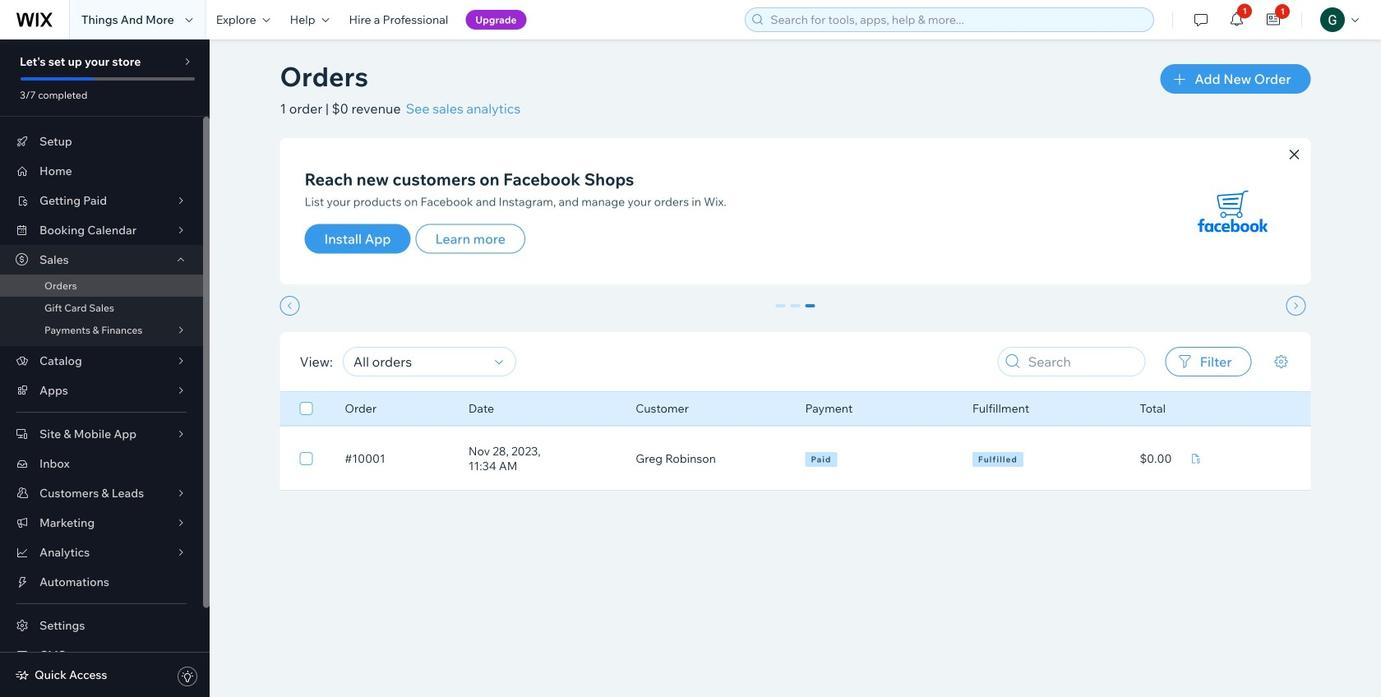 Task type: describe. For each thing, give the bounding box(es) containing it.
Search for tools, apps, help & more... field
[[766, 8, 1149, 31]]

Search field
[[1023, 348, 1140, 376]]

Unsaved view field
[[349, 348, 490, 376]]



Task type: locate. For each thing, give the bounding box(es) containing it.
sidebar element
[[0, 39, 210, 697]]

None checkbox
[[300, 449, 313, 469]]

reach new customers on facebook shops image
[[1179, 158, 1286, 265]]

None checkbox
[[300, 399, 313, 418]]



Task type: vqa. For each thing, say whether or not it's contained in the screenshot.
Reach new customers on Facebook Shops "image"
yes



